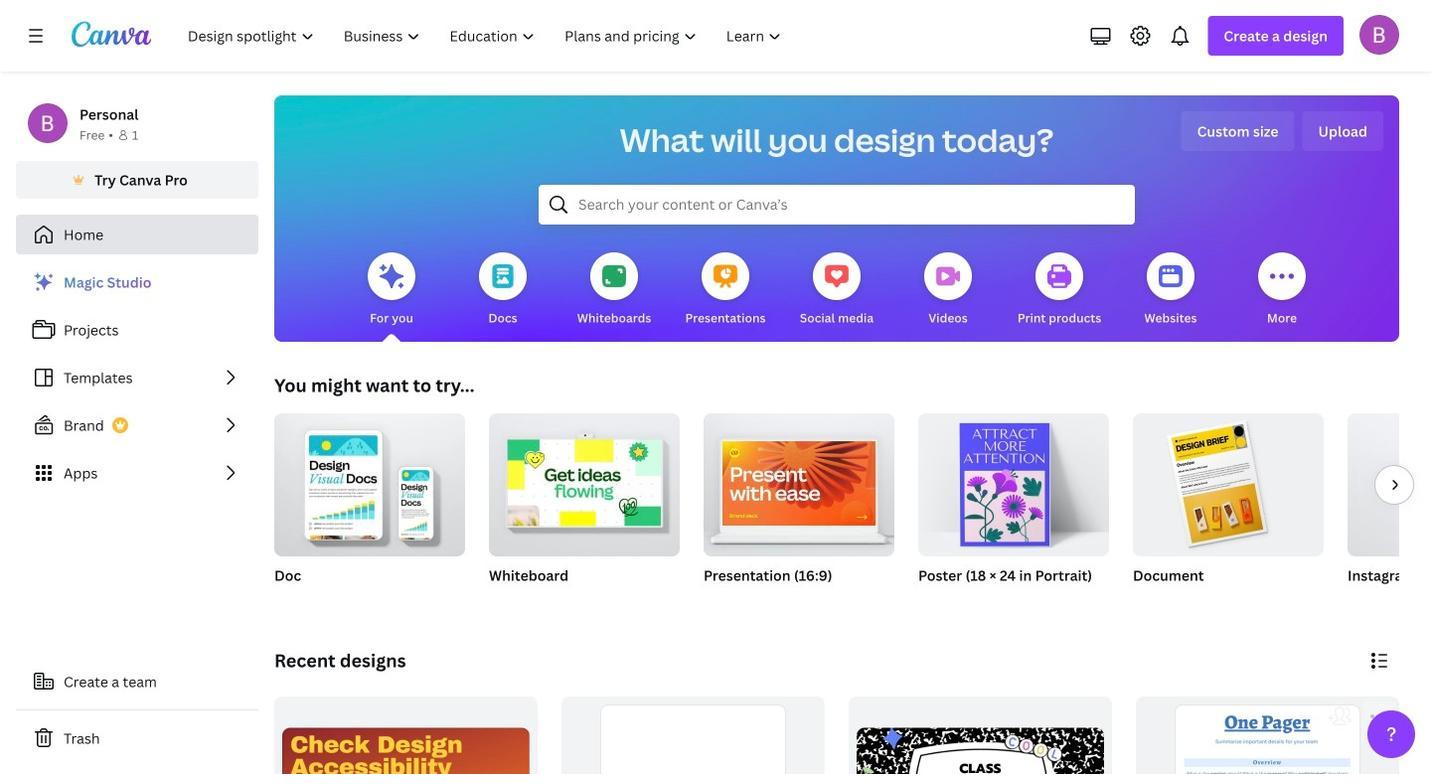 Task type: vqa. For each thing, say whether or not it's contained in the screenshot.
the rightmost Magic
no



Task type: describe. For each thing, give the bounding box(es) containing it.
Search search field
[[578, 186, 1095, 224]]

bob builder image
[[1360, 15, 1399, 54]]



Task type: locate. For each thing, give the bounding box(es) containing it.
top level navigation element
[[175, 16, 799, 56]]

list
[[16, 262, 258, 493]]

group
[[274, 406, 465, 610], [274, 406, 465, 557], [489, 406, 680, 610], [489, 406, 680, 557], [704, 406, 894, 610], [704, 406, 894, 557], [918, 413, 1109, 610], [918, 413, 1109, 557], [1133, 413, 1324, 610], [1348, 413, 1431, 610], [274, 697, 538, 774], [562, 697, 825, 774], [1136, 697, 1399, 774]]

None search field
[[539, 185, 1135, 225]]



